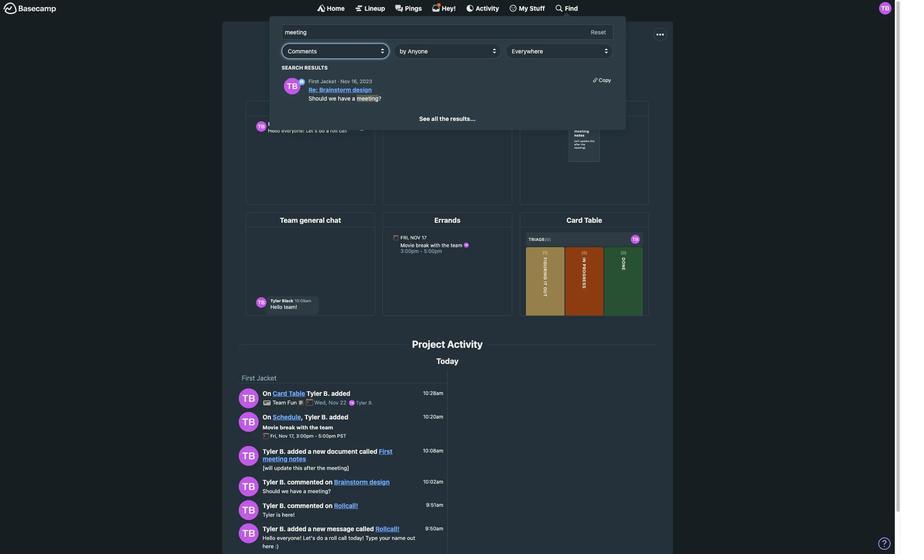 Task type: describe. For each thing, give the bounding box(es) containing it.
do
[[317, 535, 323, 542]]

home link
[[317, 4, 345, 12]]

copy button
[[593, 77, 611, 84]]

nov inside movie break with the team fri, nov 17, 3:00pm -     5:00pm pst
[[279, 434, 288, 439]]

-
[[315, 434, 317, 439]]

commented for rollcall!
[[287, 502, 324, 510]]

tyler for tyler is here!
[[263, 512, 275, 519]]

type
[[366, 535, 378, 542]]

a for tyler b. added a new document called
[[308, 448, 312, 456]]

tyler black image for 9:50am
[[239, 524, 259, 544]]

on for rollcall!
[[325, 502, 333, 510]]

1 vertical spatial should
[[263, 489, 280, 495]]

switch accounts image
[[3, 2, 56, 15]]

first jacket link
[[242, 375, 277, 382]]

the left first
[[332, 57, 342, 64]]

a for should we have a meeting?
[[303, 489, 306, 495]]

new for message
[[313, 526, 326, 533]]

fun
[[288, 400, 297, 407]]

b. for tyler b. commented on rollcall!
[[280, 502, 286, 510]]

company!
[[396, 57, 425, 64]]

home
[[327, 4, 345, 12]]

hey!
[[442, 4, 456, 12]]

with
[[297, 424, 308, 431]]

10:02am element
[[423, 479, 443, 485]]

name
[[392, 535, 406, 542]]

new for document
[[313, 448, 326, 456]]

notes
[[289, 456, 306, 463]]

5:00pm
[[319, 434, 336, 439]]

search results
[[282, 64, 328, 71]]

update
[[274, 465, 292, 472]]

tyler for tyler b. commented on rollcall!
[[263, 502, 278, 510]]

pings button
[[395, 4, 422, 12]]

thinking
[[441, 57, 465, 64]]

brainstorm design link
[[334, 479, 390, 486]]

have inside first jacket · nov 16, 2023 re: brainstorm design should we have a meeting ?
[[338, 95, 351, 102]]

first jacket let's create the first jacket of the company! i am thinking rabits and strips and colors! a lot of colors!
[[295, 38, 600, 64]]

on for brainstorm
[[325, 479, 333, 486]]

1 and from the left
[[486, 57, 497, 64]]

lineup link
[[355, 4, 385, 12]]

hey! button
[[432, 3, 456, 12]]

0 vertical spatial rollcall!
[[334, 502, 358, 510]]

message
[[327, 526, 354, 533]]

tyler b. added a new message called rollcall!
[[263, 526, 400, 533]]

see all the results… link
[[419, 115, 476, 122]]

this
[[293, 465, 302, 472]]

b. up the "team"
[[322, 414, 328, 421]]

break
[[280, 424, 295, 431]]

b. up wed, nov 22
[[324, 390, 330, 398]]

after
[[304, 465, 316, 472]]

tyler b. commented on brainstorm design
[[263, 479, 390, 486]]

re: brainstorm design link
[[309, 86, 372, 93]]

team
[[320, 424, 333, 431]]

first meeting notes link
[[263, 448, 393, 463]]

see all the results…
[[419, 115, 476, 122]]

tyler for tyler b.
[[356, 401, 367, 406]]

team
[[273, 400, 286, 407]]

1 of from the left
[[376, 57, 383, 64]]

1 horizontal spatial tyler black image
[[349, 401, 355, 406]]

first for first meeting notes
[[379, 448, 393, 456]]

the inside movie break with the team fri, nov 17, 3:00pm -     5:00pm pst
[[310, 424, 318, 431]]

3:00pm
[[296, 434, 314, 439]]

roll
[[329, 535, 337, 542]]

tyler right the ,
[[305, 414, 320, 421]]

today!
[[348, 535, 364, 542]]

2 colors! from the left
[[580, 57, 600, 64]]

tyler for tyler b. added a new document called
[[263, 448, 278, 456]]

pst
[[337, 434, 346, 439]]

card table link
[[273, 390, 305, 398]]

?
[[379, 95, 382, 102]]

tyler black image for 10:20am
[[239, 412, 259, 432]]

tyler is here!
[[263, 512, 295, 519]]

on for on schedule ,       tyler b. added
[[263, 414, 271, 421]]

design inside first jacket · nov 16, 2023 re: brainstorm design should we have a meeting ?
[[353, 86, 372, 93]]

called for message
[[356, 526, 374, 533]]

:)
[[275, 543, 279, 550]]

b. for tyler b. commented on brainstorm design
[[280, 479, 286, 486]]

pings
[[405, 4, 422, 12]]

the left company!
[[384, 57, 394, 64]]

none reset field inside main element
[[587, 27, 611, 38]]

1 horizontal spatial nov
[[329, 400, 339, 407]]

my stuff button
[[509, 4, 545, 12]]

10:20am
[[423, 414, 443, 420]]

a for tyler b. added a new message called rollcall!
[[308, 526, 312, 533]]

schedule
[[273, 414, 301, 421]]

see
[[419, 115, 430, 122]]

b. for tyler b. added a new document called
[[280, 448, 286, 456]]

your
[[379, 535, 390, 542]]

b. for tyler b.
[[369, 401, 373, 406]]

find
[[565, 4, 578, 12]]

brainstorm inside first jacket · nov 16, 2023 re: brainstorm design should we have a meeting ?
[[319, 86, 351, 93]]

tyler black image for 10:02am
[[239, 477, 259, 497]]

search
[[282, 64, 303, 71]]

movie break with the team fri, nov 17, 3:00pm -     5:00pm pst
[[263, 424, 346, 439]]

rabits
[[467, 57, 484, 64]]

on for on card table tyler b. added
[[263, 390, 271, 398]]

1 vertical spatial have
[[290, 489, 302, 495]]

1 vertical spatial brainstorm
[[334, 479, 368, 486]]

strips
[[499, 57, 515, 64]]

10:08am element
[[423, 448, 443, 455]]

schedule link
[[273, 414, 301, 421]]

project activity
[[412, 339, 483, 350]]

9:50am element
[[425, 526, 443, 532]]

added down 17,
[[287, 448, 306, 456]]

document
[[327, 448, 358, 456]]

a
[[552, 57, 556, 64]]

all
[[432, 115, 438, 122]]

tyler b.
[[355, 401, 373, 406]]

out
[[407, 535, 415, 542]]

rollcall! link for tyler b. commented on
[[334, 502, 358, 510]]

copy
[[599, 77, 611, 83]]

am
[[430, 57, 439, 64]]

hello everyone! let's do a roll call today! type your name out here :)
[[263, 535, 415, 550]]

22
[[340, 400, 347, 407]]

activity inside main element
[[476, 4, 499, 12]]

here!
[[282, 512, 295, 519]]

9:51am
[[426, 503, 443, 509]]

table
[[289, 390, 305, 398]]

called for document
[[359, 448, 378, 456]]

0 horizontal spatial tyler black image
[[239, 389, 259, 409]]

call
[[338, 535, 347, 542]]

meeting?
[[308, 489, 331, 495]]



Task type: vqa. For each thing, say whether or not it's contained in the screenshot.
a inside the Hello everyone! Let's do a roll call today! Type your name out here :)
yes



Task type: locate. For each thing, give the bounding box(es) containing it.
first for first jacket · nov 16, 2023 re: brainstorm design should we have a meeting ?
[[309, 78, 319, 85]]

should we have a meeting?
[[263, 489, 331, 495]]

2 horizontal spatial nov
[[341, 78, 350, 85]]

1 horizontal spatial of
[[572, 57, 578, 64]]

0 horizontal spatial have
[[290, 489, 302, 495]]

let's up search results
[[295, 57, 310, 64]]

0 vertical spatial meeting
[[357, 95, 379, 102]]

for search image
[[298, 79, 305, 85]]

card
[[273, 390, 287, 398]]

the right after
[[317, 465, 325, 472]]

added up 22
[[331, 390, 350, 398]]

tyler for tyler b. added a new message called rollcall!
[[263, 526, 278, 533]]

should inside first jacket · nov 16, 2023 re: brainstorm design should we have a meeting ?
[[309, 95, 327, 102]]

1 colors! from the left
[[530, 57, 550, 64]]

tyler
[[307, 390, 322, 398], [356, 401, 367, 406], [305, 414, 320, 421], [263, 448, 278, 456], [263, 479, 278, 486], [263, 502, 278, 510], [263, 512, 275, 519], [263, 526, 278, 533]]

new up do
[[313, 526, 326, 533]]

0 vertical spatial nov
[[341, 78, 350, 85]]

jacket left ·
[[321, 78, 336, 85]]

and left strips
[[486, 57, 497, 64]]

1 vertical spatial called
[[356, 526, 374, 533]]

a left the meeting?
[[303, 489, 306, 495]]

should down [will at the bottom left of the page
[[263, 489, 280, 495]]

9:50am
[[425, 526, 443, 532]]

1 horizontal spatial rollcall!
[[376, 526, 400, 533]]

is
[[276, 512, 281, 519]]

1 commented from the top
[[287, 479, 324, 486]]

first jacket · nov 16, 2023 re: brainstorm design should we have a meeting ?
[[309, 78, 382, 102]]

jacket for first jacket · nov 16, 2023 re: brainstorm design should we have a meeting ?
[[321, 78, 336, 85]]

a
[[352, 95, 355, 102], [308, 448, 312, 456], [303, 489, 306, 495], [308, 526, 312, 533], [325, 535, 328, 542]]

let's left do
[[303, 535, 315, 542]]

tyler right 22
[[356, 401, 367, 406]]

of right the jacket
[[376, 57, 383, 64]]

0 vertical spatial we
[[329, 95, 336, 102]]

first for first jacket let's create the first jacket of the company! i am thinking rabits and strips and colors! a lot of colors!
[[412, 38, 439, 54]]

added
[[331, 390, 350, 398], [329, 414, 348, 421], [287, 448, 306, 456], [287, 526, 306, 533]]

0 vertical spatial new
[[313, 448, 326, 456]]

jacket for first jacket let's create the first jacket of the company! i am thinking rabits and strips and colors! a lot of colors!
[[442, 38, 484, 54]]

10:02am
[[423, 479, 443, 485]]

new down -
[[313, 448, 326, 456]]

tyler b. commented on rollcall!
[[263, 502, 358, 510]]

0 vertical spatial on
[[325, 479, 333, 486]]

2 new from the top
[[313, 526, 326, 533]]

we
[[329, 95, 336, 102], [282, 489, 289, 495]]

tyler b. added a new document called
[[263, 448, 379, 456]]

first jacket
[[242, 375, 277, 382]]

jacket for first jacket
[[257, 375, 277, 382]]

b. down update
[[280, 479, 286, 486]]

0 vertical spatial have
[[338, 95, 351, 102]]

design
[[353, 86, 372, 93], [369, 479, 390, 486]]

jacket inside first jacket · nov 16, 2023 re: brainstorm design should we have a meeting ?
[[321, 78, 336, 85]]

tyler black image right 22
[[349, 401, 355, 406]]

should down re:
[[309, 95, 327, 102]]

0 vertical spatial rollcall! link
[[334, 502, 358, 510]]

2 vertical spatial jacket
[[257, 375, 277, 382]]

brainstorm
[[319, 86, 351, 93], [334, 479, 368, 486]]

1 vertical spatial on
[[325, 502, 333, 510]]

added down 22
[[329, 414, 348, 421]]

0 horizontal spatial of
[[376, 57, 383, 64]]

activity link
[[466, 4, 499, 12]]

16,
[[351, 78, 358, 85]]

brainstorm down ·
[[319, 86, 351, 93]]

nov 16, 2023 element
[[341, 78, 372, 85]]

a right do
[[325, 535, 328, 542]]

17,
[[289, 434, 295, 439]]

1 vertical spatial commented
[[287, 502, 324, 510]]

on card table tyler b. added
[[263, 390, 350, 398]]

brainstorm down meeting]
[[334, 479, 368, 486]]

nov left 22
[[329, 400, 339, 407]]

main element
[[0, 0, 895, 130]]

everyone!
[[277, 535, 302, 542]]

a down re: brainstorm design link
[[352, 95, 355, 102]]

let's inside the hello everyone! let's do a roll call today! type your name out here :)
[[303, 535, 315, 542]]

let's
[[295, 57, 310, 64], [303, 535, 315, 542]]

commented up the should we have a meeting?
[[287, 479, 324, 486]]

0 horizontal spatial rollcall! link
[[334, 502, 358, 510]]

movie break with the team link
[[263, 424, 333, 431]]

on up the meeting?
[[325, 479, 333, 486]]

1 horizontal spatial and
[[517, 57, 528, 64]]

0 horizontal spatial nov
[[279, 434, 288, 439]]

meeting up [will at the bottom left of the page
[[263, 456, 288, 463]]

2 commented from the top
[[287, 502, 324, 510]]

activity up today
[[447, 339, 483, 350]]

meeting
[[357, 95, 379, 102], [263, 456, 288, 463]]

the inside main element
[[440, 115, 449, 122]]

tyler up hello
[[263, 526, 278, 533]]

nov left 17,
[[279, 434, 288, 439]]

b. up everyone!
[[280, 526, 286, 533]]

tyler black image for 9:51am
[[239, 501, 259, 521]]

let's inside the first jacket let's create the first jacket of the company! i am thinking rabits and strips and colors! a lot of colors!
[[295, 57, 310, 64]]

b. up tyler is here!
[[280, 502, 286, 510]]

jacket
[[442, 38, 484, 54], [321, 78, 336, 85], [257, 375, 277, 382]]

let's for first
[[295, 57, 310, 64]]

0 horizontal spatial should
[[263, 489, 280, 495]]

on
[[325, 479, 333, 486], [325, 502, 333, 510]]

0 vertical spatial let's
[[295, 57, 310, 64]]

rollcall! link up your
[[376, 526, 400, 533]]

meeting down 2023
[[357, 95, 379, 102]]

project
[[412, 339, 445, 350]]

9:51am element
[[426, 503, 443, 509]]

10:20am element
[[423, 414, 443, 420]]

lot
[[558, 57, 570, 64]]

first inside the first jacket let's create the first jacket of the company! i am thinking rabits and strips and colors! a lot of colors!
[[412, 38, 439, 54]]

1 new from the top
[[313, 448, 326, 456]]

on left card
[[263, 390, 271, 398]]

activity left my
[[476, 4, 499, 12]]

1 vertical spatial let's
[[303, 535, 315, 542]]

1 vertical spatial nov
[[329, 400, 339, 407]]

on schedule ,       tyler b. added
[[263, 414, 348, 421]]

the right all
[[440, 115, 449, 122]]

0 horizontal spatial colors!
[[530, 57, 550, 64]]

Search for… search field
[[282, 24, 613, 40]]

and
[[486, 57, 497, 64], [517, 57, 528, 64]]

1 vertical spatial new
[[313, 526, 326, 533]]

1 horizontal spatial colors!
[[580, 57, 600, 64]]

1 vertical spatial rollcall!
[[376, 526, 400, 533]]

should
[[309, 95, 327, 102], [263, 489, 280, 495]]

on down the meeting?
[[325, 502, 333, 510]]

0 horizontal spatial we
[[282, 489, 289, 495]]

re:
[[309, 86, 318, 93]]

0 vertical spatial jacket
[[442, 38, 484, 54]]

1 vertical spatial activity
[[447, 339, 483, 350]]

b. right 22
[[369, 401, 373, 406]]

jacket up thinking at the top of page
[[442, 38, 484, 54]]

1 vertical spatial rollcall! link
[[376, 526, 400, 533]]

nov inside first jacket · nov 16, 2023 re: brainstorm design should we have a meeting ?
[[341, 78, 350, 85]]

nov right ·
[[341, 78, 350, 85]]

tyler black image
[[879, 2, 892, 15], [284, 78, 300, 95], [239, 412, 259, 432], [239, 447, 259, 466], [239, 477, 259, 497], [239, 501, 259, 521], [239, 524, 259, 544]]

have down re: brainstorm design link
[[338, 95, 351, 102]]

2 and from the left
[[517, 57, 528, 64]]

1 vertical spatial on
[[263, 414, 271, 421]]

of right lot
[[572, 57, 578, 64]]

here
[[263, 543, 274, 550]]

0 vertical spatial design
[[353, 86, 372, 93]]

jacket inside the first jacket let's create the first jacket of the company! i am thinking rabits and strips and colors! a lot of colors!
[[442, 38, 484, 54]]

wed, nov 22
[[314, 400, 348, 407]]

2 on from the top
[[325, 502, 333, 510]]

movie
[[263, 424, 279, 431]]

tyler up wed,
[[307, 390, 322, 398]]

today
[[436, 357, 459, 366]]

1 horizontal spatial have
[[338, 95, 351, 102]]

0 vertical spatial brainstorm
[[319, 86, 351, 93]]

rollcall! link for tyler b. added a new message called
[[376, 526, 400, 533]]

b. for tyler b. added a new message called rollcall!
[[280, 526, 286, 533]]

rollcall! up your
[[376, 526, 400, 533]]

2 on from the top
[[263, 414, 271, 421]]

results
[[305, 64, 328, 71]]

first
[[343, 57, 355, 64]]

the up -
[[310, 424, 318, 431]]

0 vertical spatial called
[[359, 448, 378, 456]]

hello
[[263, 535, 276, 542]]

tyler for tyler b. commented on brainstorm design
[[263, 479, 278, 486]]

tyler up is
[[263, 502, 278, 510]]

results…
[[450, 115, 476, 122]]

the
[[332, 57, 342, 64], [384, 57, 394, 64], [440, 115, 449, 122], [310, 424, 318, 431], [317, 465, 325, 472]]

None reset field
[[587, 27, 611, 38]]

added up everyone!
[[287, 526, 306, 533]]

0 horizontal spatial meeting
[[263, 456, 288, 463]]

jacket up card
[[257, 375, 277, 382]]

,
[[301, 414, 303, 421]]

we down re: brainstorm design link
[[329, 95, 336, 102]]

1 horizontal spatial should
[[309, 95, 327, 102]]

·
[[338, 78, 339, 85]]

commented down the should we have a meeting?
[[287, 502, 324, 510]]

tyler black image down first jacket
[[239, 389, 259, 409]]

on up movie
[[263, 414, 271, 421]]

1 vertical spatial jacket
[[321, 78, 336, 85]]

a inside first jacket · nov 16, 2023 re: brainstorm design should we have a meeting ?
[[352, 95, 355, 102]]

we inside first jacket · nov 16, 2023 re: brainstorm design should we have a meeting ?
[[329, 95, 336, 102]]

create
[[311, 57, 330, 64]]

meeting]
[[327, 465, 349, 472]]

2 vertical spatial nov
[[279, 434, 288, 439]]

0 vertical spatial activity
[[476, 4, 499, 12]]

1 vertical spatial we
[[282, 489, 289, 495]]

2 of from the left
[[572, 57, 578, 64]]

0 vertical spatial commented
[[287, 479, 324, 486]]

0 vertical spatial should
[[309, 95, 327, 102]]

0 horizontal spatial rollcall!
[[334, 502, 358, 510]]

a right notes
[[308, 448, 312, 456]]

called up type
[[356, 526, 374, 533]]

stuff
[[530, 4, 545, 12]]

[will
[[263, 465, 273, 472]]

1 on from the top
[[263, 390, 271, 398]]

colors! left a on the top of page
[[530, 57, 550, 64]]

commented
[[287, 479, 324, 486], [287, 502, 324, 510]]

meeting inside first jacket · nov 16, 2023 re: brainstorm design should we have a meeting ?
[[357, 95, 379, 102]]

tyler down fri,
[[263, 448, 278, 456]]

called right document
[[359, 448, 378, 456]]

2 horizontal spatial jacket
[[442, 38, 484, 54]]

b. up update
[[280, 448, 286, 456]]

lineup
[[365, 4, 385, 12]]

first inside first jacket · nov 16, 2023 re: brainstorm design should we have a meeting ?
[[309, 78, 319, 85]]

a inside the hello everyone! let's do a roll call today! type your name out here :)
[[325, 535, 328, 542]]

my
[[519, 4, 528, 12]]

1 on from the top
[[325, 479, 333, 486]]

0 vertical spatial on
[[263, 390, 271, 398]]

tyler down [will at the bottom left of the page
[[263, 479, 278, 486]]

first for first jacket
[[242, 375, 255, 382]]

meeting inside first meeting notes
[[263, 456, 288, 463]]

b.
[[324, 390, 330, 398], [369, 401, 373, 406], [322, 414, 328, 421], [280, 448, 286, 456], [280, 479, 286, 486], [280, 502, 286, 510], [280, 526, 286, 533]]

fri,
[[270, 434, 278, 439]]

rollcall! link up message
[[334, 502, 358, 510]]

find button
[[555, 4, 578, 12]]

rollcall! link
[[334, 502, 358, 510], [376, 526, 400, 533]]

and right strips
[[517, 57, 528, 64]]

a down tyler b. commented on rollcall!
[[308, 526, 312, 533]]

wed,
[[314, 400, 327, 407]]

1 vertical spatial meeting
[[263, 456, 288, 463]]

1 horizontal spatial we
[[329, 95, 336, 102]]

team fun
[[273, 400, 298, 407]]

1 horizontal spatial meeting
[[357, 95, 379, 102]]

first inside first meeting notes
[[379, 448, 393, 456]]

10:28am element
[[423, 391, 443, 397]]

i
[[427, 57, 429, 64]]

have up tyler b. commented on rollcall!
[[290, 489, 302, 495]]

10:28am
[[423, 391, 443, 397]]

let's for hello
[[303, 535, 315, 542]]

rollcall! up message
[[334, 502, 358, 510]]

0 horizontal spatial jacket
[[257, 375, 277, 382]]

1 horizontal spatial jacket
[[321, 78, 336, 85]]

10:08am
[[423, 448, 443, 455]]

tyler black image
[[239, 389, 259, 409], [349, 401, 355, 406]]

0 horizontal spatial and
[[486, 57, 497, 64]]

1 horizontal spatial rollcall! link
[[376, 526, 400, 533]]

colors! up copy button on the right
[[580, 57, 600, 64]]

we down update
[[282, 489, 289, 495]]

1 vertical spatial design
[[369, 479, 390, 486]]

tyler black image for 10:08am
[[239, 447, 259, 466]]

commented for brainstorm design
[[287, 479, 324, 486]]

my stuff
[[519, 4, 545, 12]]

tyler left is
[[263, 512, 275, 519]]



